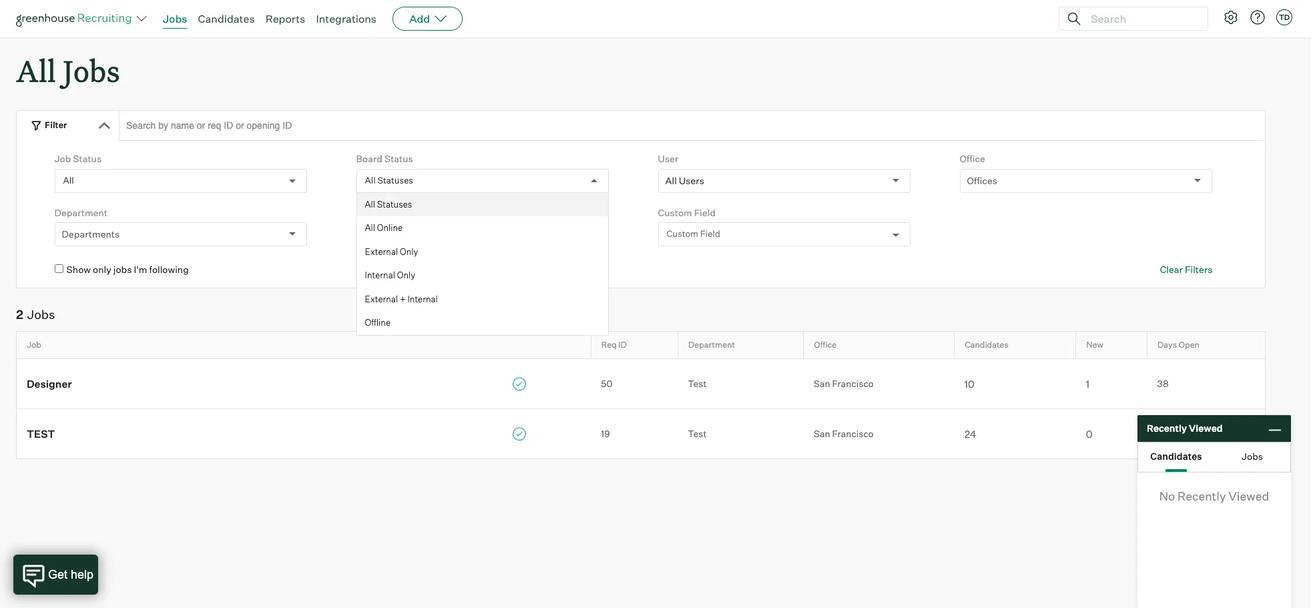 Task type: vqa. For each thing, say whether or not it's contained in the screenshot.
second 'Francisco' from the bottom
yes



Task type: locate. For each thing, give the bounding box(es) containing it.
1 link
[[1076, 377, 1148, 391]]

1 vertical spatial only
[[397, 270, 415, 281]]

1 horizontal spatial show
[[368, 264, 393, 275]]

all users option
[[666, 175, 704, 186]]

0 horizontal spatial show
[[67, 264, 91, 275]]

1 vertical spatial san
[[814, 428, 831, 439]]

0 vertical spatial candidates
[[198, 12, 255, 25]]

san francisco for 10
[[814, 378, 874, 389]]

258
[[1158, 428, 1174, 439]]

24 link
[[955, 427, 1076, 441]]

all statuses
[[365, 175, 413, 186], [365, 199, 412, 209]]

only up +
[[397, 270, 415, 281]]

all online
[[365, 223, 403, 233]]

jobs left candidates "link"
[[163, 12, 187, 25]]

custom field
[[658, 207, 716, 218], [667, 229, 721, 239]]

custom field down all users option
[[658, 207, 716, 218]]

all left users
[[666, 175, 677, 186]]

2 san from the top
[[814, 428, 831, 439]]

candidates down "258"
[[1151, 450, 1203, 462]]

offline
[[365, 317, 391, 328]]

jobs up no recently viewed
[[1242, 450, 1263, 462]]

external for external + internal
[[365, 294, 398, 304]]

0 vertical spatial only
[[400, 246, 418, 257]]

1 horizontal spatial viewed
[[1229, 489, 1270, 504]]

2 only from the left
[[395, 264, 413, 275]]

1 san francisco from the top
[[814, 378, 874, 389]]

1 only from the left
[[93, 264, 111, 275]]

jobs right template
[[456, 264, 475, 275]]

1 vertical spatial viewed
[[1229, 489, 1270, 504]]

jobs inside tab list
[[1242, 450, 1263, 462]]

department
[[54, 207, 108, 218], [689, 340, 735, 350]]

i'm
[[134, 264, 147, 275]]

0 horizontal spatial status
[[73, 153, 102, 164]]

1 vertical spatial all statuses
[[365, 199, 412, 209]]

open
[[1179, 340, 1200, 350]]

board status
[[356, 153, 413, 164]]

1 vertical spatial department
[[689, 340, 735, 350]]

reports link
[[266, 12, 305, 25]]

recently down 38
[[1147, 423, 1187, 434]]

0 vertical spatial internal
[[365, 270, 395, 281]]

jobs
[[113, 264, 132, 275], [456, 264, 475, 275]]

external left +
[[365, 294, 398, 304]]

candidates right jobs link
[[198, 12, 255, 25]]

0 horizontal spatial job
[[27, 340, 41, 350]]

show right show only template jobs option
[[368, 264, 393, 275]]

Search text field
[[1088, 9, 1196, 28]]

statuses down board status
[[378, 175, 413, 186]]

1 horizontal spatial only
[[395, 264, 413, 275]]

no
[[1160, 489, 1176, 504]]

san
[[814, 378, 831, 389], [814, 428, 831, 439]]

2 all statuses from the top
[[365, 199, 412, 209]]

status for board status
[[385, 153, 413, 164]]

1 horizontal spatial office
[[960, 153, 986, 164]]

internal
[[365, 270, 395, 281], [408, 294, 438, 304]]

1 status from the left
[[73, 153, 102, 164]]

only down external only
[[395, 264, 413, 275]]

1 francisco from the top
[[832, 378, 874, 389]]

days
[[1158, 340, 1177, 350]]

san francisco
[[814, 378, 874, 389], [814, 428, 874, 439]]

1 vertical spatial office
[[814, 340, 837, 350]]

greenhouse recruiting image
[[16, 11, 136, 27]]

1 external from the top
[[365, 246, 398, 257]]

0 horizontal spatial jobs
[[113, 264, 132, 275]]

38
[[1158, 378, 1169, 389]]

0 vertical spatial custom
[[658, 207, 692, 218]]

field
[[694, 207, 716, 218], [700, 229, 721, 239]]

recently
[[1147, 423, 1187, 434], [1178, 489, 1226, 504]]

0 vertical spatial external
[[365, 246, 398, 257]]

jobs down greenhouse recruiting image
[[63, 51, 120, 90]]

0 vertical spatial san francisco
[[814, 378, 874, 389]]

show
[[67, 264, 91, 275], [368, 264, 393, 275]]

san for 24
[[814, 428, 831, 439]]

0 horizontal spatial only
[[93, 264, 111, 275]]

2 status from the left
[[385, 153, 413, 164]]

1 horizontal spatial status
[[385, 153, 413, 164]]

only
[[93, 264, 111, 275], [395, 264, 413, 275]]

only for external only
[[400, 246, 418, 257]]

custom field down users
[[667, 229, 721, 239]]

only up show only template jobs
[[400, 246, 418, 257]]

1 test from the top
[[688, 378, 707, 389]]

0 vertical spatial san
[[814, 378, 831, 389]]

francisco for 10
[[832, 378, 874, 389]]

0 vertical spatial all statuses
[[365, 175, 413, 186]]

tab list
[[1139, 443, 1291, 472]]

external down the all online
[[365, 246, 398, 257]]

clear filters link
[[1160, 263, 1213, 276]]

2 francisco from the top
[[832, 428, 874, 439]]

1 vertical spatial francisco
[[832, 428, 874, 439]]

1 vertical spatial job
[[27, 340, 41, 350]]

statuses
[[378, 175, 413, 186], [377, 199, 412, 209]]

all statuses up online
[[365, 199, 412, 209]]

test
[[688, 378, 707, 389], [688, 428, 707, 439]]

19
[[601, 428, 610, 440]]

0 horizontal spatial department
[[54, 207, 108, 218]]

job
[[54, 153, 71, 164], [27, 340, 41, 350]]

1 show from the left
[[67, 264, 91, 275]]

statuses up online
[[377, 199, 412, 209]]

internal right +
[[408, 294, 438, 304]]

recently viewed
[[1147, 423, 1223, 434]]

custom
[[658, 207, 692, 218], [667, 229, 699, 239]]

francisco for 24
[[832, 428, 874, 439]]

1 jobs from the left
[[113, 264, 132, 275]]

1 vertical spatial test
[[688, 428, 707, 439]]

all statuses down board status
[[365, 175, 413, 186]]

0 vertical spatial job
[[54, 153, 71, 164]]

1 horizontal spatial job
[[54, 153, 71, 164]]

clear
[[1160, 264, 1183, 275]]

1 vertical spatial san francisco
[[814, 428, 874, 439]]

only down the departments
[[93, 264, 111, 275]]

status
[[73, 153, 102, 164], [385, 153, 413, 164]]

job for job status
[[54, 153, 71, 164]]

office
[[960, 153, 986, 164], [814, 340, 837, 350]]

francisco
[[832, 378, 874, 389], [832, 428, 874, 439]]

viewed
[[1189, 423, 1223, 434], [1229, 489, 1270, 504]]

all down board
[[365, 175, 376, 186]]

no recently viewed
[[1160, 489, 1270, 504]]

2 show from the left
[[368, 264, 393, 275]]

1 vertical spatial external
[[365, 294, 398, 304]]

1 horizontal spatial department
[[689, 340, 735, 350]]

filter
[[45, 120, 67, 130]]

1 all statuses from the top
[[365, 175, 413, 186]]

san for 10
[[814, 378, 831, 389]]

jobs right 2
[[27, 307, 55, 322]]

jobs
[[163, 12, 187, 25], [63, 51, 120, 90], [27, 307, 55, 322], [1242, 450, 1263, 462]]

candidates
[[198, 12, 255, 25], [965, 340, 1009, 350], [1151, 450, 1203, 462]]

job down filter
[[54, 153, 71, 164]]

jobs link
[[163, 12, 187, 25]]

tab list containing candidates
[[1139, 443, 1291, 472]]

1 vertical spatial statuses
[[377, 199, 412, 209]]

24
[[965, 428, 977, 441]]

all
[[16, 51, 56, 90], [666, 175, 677, 186], [63, 175, 74, 186], [365, 175, 376, 186], [365, 199, 375, 209], [365, 223, 375, 233]]

2
[[16, 307, 23, 322]]

0 horizontal spatial viewed
[[1189, 423, 1223, 434]]

candidates up 10
[[965, 340, 1009, 350]]

Show only jobs I'm following checkbox
[[54, 265, 63, 273]]

2 test from the top
[[688, 428, 707, 439]]

0 link
[[1076, 427, 1148, 441]]

1 vertical spatial candidates
[[965, 340, 1009, 350]]

2 horizontal spatial candidates
[[1151, 450, 1203, 462]]

0 horizontal spatial candidates
[[198, 12, 255, 25]]

2 san francisco from the top
[[814, 428, 874, 439]]

board
[[356, 153, 383, 164]]

0 vertical spatial francisco
[[832, 378, 874, 389]]

2 external from the top
[[365, 294, 398, 304]]

1 horizontal spatial jobs
[[456, 264, 475, 275]]

1 vertical spatial internal
[[408, 294, 438, 304]]

recently right no
[[1178, 489, 1226, 504]]

jobs left i'm
[[113, 264, 132, 275]]

job down 2 jobs
[[27, 340, 41, 350]]

test for 24
[[688, 428, 707, 439]]

internal down external only
[[365, 270, 395, 281]]

external
[[365, 246, 398, 257], [365, 294, 398, 304]]

template
[[415, 264, 454, 275]]

test link
[[17, 426, 591, 441]]

+
[[400, 294, 406, 304]]

integrations link
[[316, 12, 377, 25]]

show right show only jobs i'm following option
[[67, 264, 91, 275]]

candidates link
[[198, 12, 255, 25]]

only
[[400, 246, 418, 257], [397, 270, 415, 281]]

1 san from the top
[[814, 378, 831, 389]]

0 vertical spatial test
[[688, 378, 707, 389]]

Search by name or req ID or opening ID text field
[[119, 110, 1266, 141]]



Task type: describe. For each thing, give the bounding box(es) containing it.
0 vertical spatial recently
[[1147, 423, 1187, 434]]

10
[[965, 378, 975, 391]]

add button
[[393, 7, 463, 31]]

test
[[27, 428, 55, 441]]

user
[[658, 153, 679, 164]]

show for show only jobs i'm following
[[67, 264, 91, 275]]

0 vertical spatial office
[[960, 153, 986, 164]]

1 horizontal spatial candidates
[[965, 340, 1009, 350]]

td
[[1279, 13, 1290, 22]]

show only jobs i'm following
[[67, 264, 189, 275]]

2 vertical spatial candidates
[[1151, 450, 1203, 462]]

0 vertical spatial custom field
[[658, 207, 716, 218]]

2 jobs
[[16, 307, 55, 322]]

1 vertical spatial custom
[[667, 229, 699, 239]]

external for external only
[[365, 246, 398, 257]]

0 vertical spatial statuses
[[378, 175, 413, 186]]

1 vertical spatial recently
[[1178, 489, 1226, 504]]

role
[[356, 207, 376, 218]]

1 vertical spatial field
[[700, 229, 721, 239]]

following
[[149, 264, 189, 275]]

req
[[601, 340, 617, 350]]

2 jobs from the left
[[456, 264, 475, 275]]

reports
[[266, 12, 305, 25]]

all up the all online
[[365, 199, 375, 209]]

configure image
[[1223, 9, 1239, 25]]

status for job status
[[73, 153, 102, 164]]

req id
[[601, 340, 627, 350]]

days open
[[1158, 340, 1200, 350]]

external only
[[365, 246, 418, 257]]

offices
[[967, 175, 998, 186]]

td button
[[1274, 7, 1296, 28]]

all users
[[666, 175, 704, 186]]

all jobs
[[16, 51, 120, 90]]

1 vertical spatial custom field
[[667, 229, 721, 239]]

all up filter
[[16, 51, 56, 90]]

online
[[377, 223, 403, 233]]

only for internal only
[[397, 270, 415, 281]]

show only template jobs
[[368, 264, 475, 275]]

td button
[[1277, 9, 1293, 25]]

job for job
[[27, 340, 41, 350]]

new
[[1087, 340, 1104, 350]]

0
[[1086, 428, 1093, 441]]

add
[[409, 12, 430, 25]]

10 link
[[955, 377, 1076, 391]]

designer
[[27, 378, 72, 391]]

internal only
[[365, 270, 415, 281]]

designer link
[[17, 376, 591, 391]]

Show only template jobs checkbox
[[356, 265, 365, 273]]

all down role
[[365, 223, 375, 233]]

1 horizontal spatial internal
[[408, 294, 438, 304]]

clear filters
[[1160, 264, 1213, 275]]

san francisco for 24
[[814, 428, 874, 439]]

only for jobs
[[93, 264, 111, 275]]

all down job status
[[63, 175, 74, 186]]

0 horizontal spatial office
[[814, 340, 837, 350]]

only for template
[[395, 264, 413, 275]]

job status
[[54, 153, 102, 164]]

integrations
[[316, 12, 377, 25]]

filters
[[1185, 264, 1213, 275]]

1
[[1086, 378, 1090, 391]]

id
[[619, 340, 627, 350]]

50
[[601, 378, 613, 390]]

0 horizontal spatial internal
[[365, 270, 395, 281]]

0 vertical spatial field
[[694, 207, 716, 218]]

departments
[[62, 229, 120, 240]]

test for 10
[[688, 378, 707, 389]]

show for show only template jobs
[[368, 264, 393, 275]]

users
[[679, 175, 704, 186]]

0 vertical spatial viewed
[[1189, 423, 1223, 434]]

0 vertical spatial department
[[54, 207, 108, 218]]

external + internal
[[365, 294, 438, 304]]



